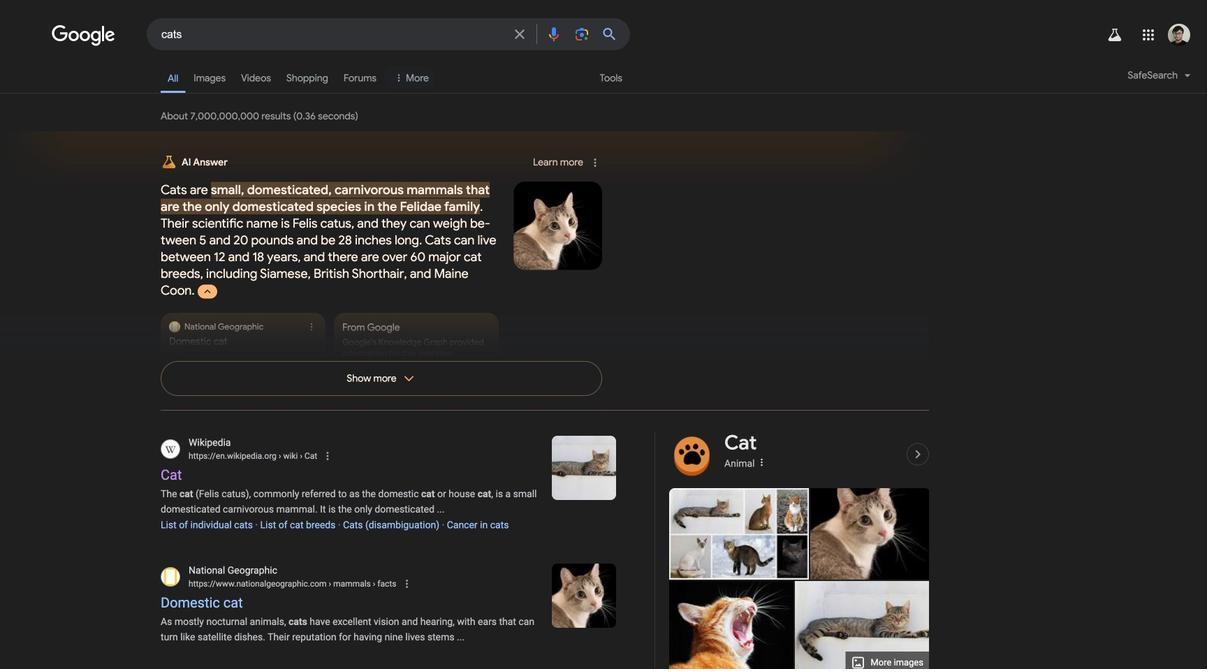 Task type: vqa. For each thing, say whether or not it's contained in the screenshot.
right "DOMESTIC CAT" image
yes



Task type: locate. For each thing, give the bounding box(es) containing it.
search by voice image
[[546, 26, 563, 43]]

0 vertical spatial domestic cat image
[[514, 182, 603, 270]]

cats from en.wikipedia.org image
[[552, 436, 617, 501]]

search by image image
[[574, 26, 591, 43]]

more options image
[[755, 456, 769, 470], [757, 457, 768, 468]]

0 horizontal spatial domestic cat image
[[514, 182, 603, 270]]

heading
[[725, 432, 757, 454]]

upload.wikimedia.org/wikipedia/commons/0/0b/cat_po... image
[[670, 489, 809, 580]]

list
[[161, 313, 603, 368]]

1 horizontal spatial domestic cat image
[[811, 461, 930, 580]]

1 vertical spatial domestic cat image
[[811, 461, 930, 580]]

domestic cat image
[[514, 182, 603, 270], [811, 461, 930, 580]]

cats from www.nationalgeographic.com image
[[552, 564, 617, 628]]

None search field
[[0, 17, 631, 50]]

None text field
[[327, 579, 397, 589]]

None text field
[[189, 450, 317, 463], [277, 452, 317, 461], [189, 578, 397, 591], [189, 450, 317, 463], [277, 452, 317, 461], [189, 578, 397, 591]]

navigation
[[0, 62, 1208, 101]]



Task type: describe. For each thing, give the bounding box(es) containing it.
cat | breeds, origins, history, body types, senses, behavior ... image
[[669, 582, 797, 670]]

google image
[[52, 25, 116, 46]]

Search text field
[[161, 19, 503, 50]]

search labs image
[[1107, 27, 1124, 43]]

cat - wikipedia image
[[791, 582, 941, 670]]



